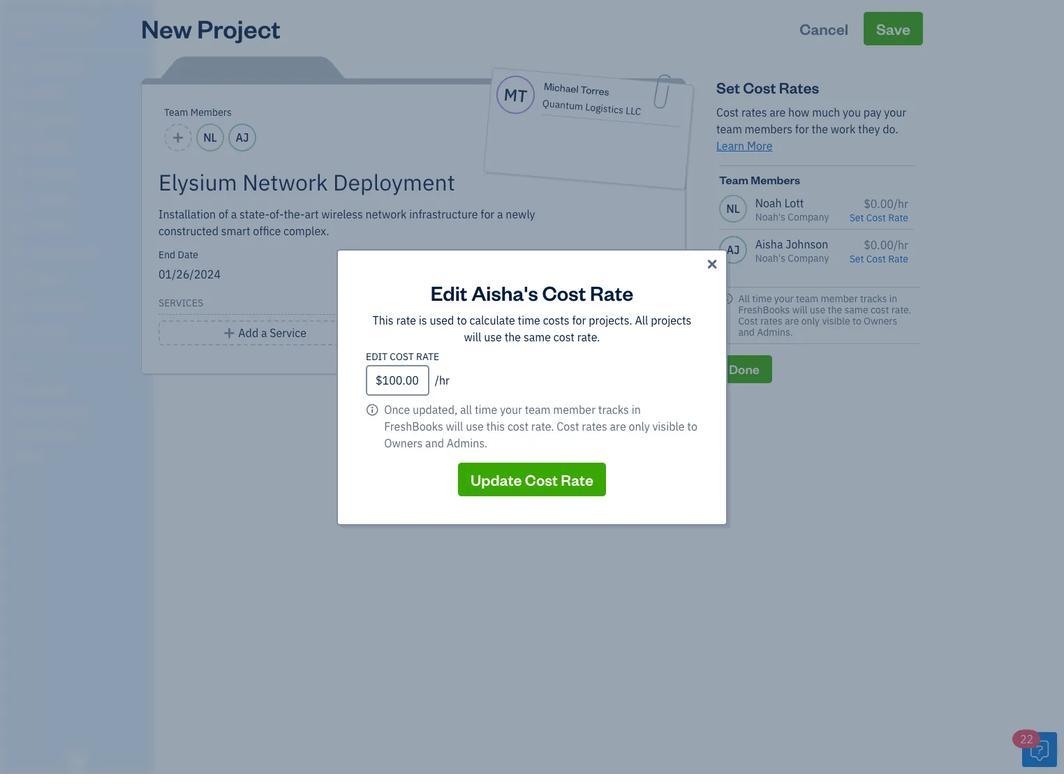 Task type: describe. For each thing, give the bounding box(es) containing it.
noah's for aj
[[756, 252, 786, 265]]

once
[[384, 403, 410, 417]]

0 vertical spatial set
[[717, 78, 740, 97]]

set cost rate button for lott
[[850, 212, 909, 224]]

tracks inside once updated, all time your team member tracks in freshbooks will use this cost rate. cost rates are only visible to owners and admins.
[[599, 403, 629, 417]]

timer image
[[9, 247, 26, 261]]

visible inside all time your team member tracks in freshbooks will use the same cost rate. cost rates are only visible to owners and admins.
[[822, 315, 851, 327]]

visible inside once updated, all time your team member tracks in freshbooks will use this cost rate. cost rates are only visible to owners and admins.
[[653, 419, 685, 433]]

noah
[[756, 196, 782, 210]]

noah's company owner
[[11, 13, 97, 38]]

company for nl
[[788, 211, 830, 223]]

a
[[261, 326, 267, 340]]

updated,
[[413, 403, 458, 417]]

team inside once updated, all time your team member tracks in freshbooks will use this cost rate. cost rates are only visible to owners and admins.
[[525, 403, 551, 417]]

cost inside all time your team member tracks in freshbooks will use the same cost rate. cost rates are only visible to owners and admins.
[[871, 304, 890, 316]]

team for $0.00
[[720, 173, 749, 187]]

use inside this rate is used to calculate time costs for projects. all projects will use the same cost rate.
[[484, 330, 502, 344]]

to inside once updated, all time your team member tracks in freshbooks will use this cost rate. cost rates are only visible to owners and admins.
[[688, 419, 698, 433]]

1 vertical spatial aj
[[727, 243, 740, 257]]

total hours
[[618, 250, 669, 263]]

company for aj
[[788, 252, 830, 265]]

the inside all time your team member tracks in freshbooks will use the same cost rate. cost rates are only visible to owners and admins.
[[828, 304, 843, 316]]

use inside all time your team member tracks in freshbooks will use the same cost rate. cost rates are only visible to owners and admins.
[[810, 304, 826, 316]]

0 vertical spatial aj
[[236, 131, 249, 145]]

will inside this rate is used to calculate time costs for projects. all projects will use the same cost rate.
[[464, 330, 482, 344]]

update cost rate button
[[458, 463, 606, 496]]

and inside all time your team member tracks in freshbooks will use the same cost rate. cost rates are only visible to owners and admins.
[[739, 326, 755, 339]]

team members for $0.00
[[720, 173, 801, 187]]

learn
[[717, 139, 745, 153]]

company inside noah's company owner
[[49, 13, 97, 27]]

freshbooks inside once updated, all time your team member tracks in freshbooks will use this cost rate. cost rates are only visible to owners and admins.
[[384, 419, 443, 433]]

end
[[159, 249, 176, 261]]

lott
[[785, 196, 804, 210]]

team members image
[[10, 384, 149, 395]]

same inside this rate is used to calculate time costs for projects. all projects will use the same cost rate.
[[524, 330, 551, 344]]

0 horizontal spatial nl
[[203, 131, 217, 145]]

how
[[789, 105, 810, 119]]

time inside this rate is used to calculate time costs for projects. all projects will use the same cost rate.
[[518, 313, 541, 327]]

services
[[159, 297, 203, 309]]

rates inside cost rates are how much you pay your team members for the work they do. learn more
[[742, 105, 767, 119]]

edit
[[431, 279, 468, 306]]

use inside once updated, all time your team member tracks in freshbooks will use this cost rate. cost rates are only visible to owners and admins.
[[466, 419, 484, 433]]

projects.
[[589, 313, 633, 327]]

are inside all time your team member tracks in freshbooks will use the same cost rate. cost rates are only visible to owners and admins.
[[785, 315, 799, 327]]

cost inside once updated, all time your team member tracks in freshbooks will use this cost rate. cost rates are only visible to owners and admins.
[[508, 419, 529, 433]]

set for noah lott
[[850, 212, 864, 224]]

are inside cost rates are how much you pay your team members for the work they do. learn more
[[770, 105, 786, 119]]

cost inside button
[[525, 470, 558, 489]]

is
[[419, 313, 427, 327]]

bank connections image
[[10, 429, 149, 440]]

noah's inside noah's company owner
[[11, 13, 46, 27]]

edit aisha's cost rate
[[431, 279, 634, 306]]

all time your team member tracks in freshbooks will use the same cost rate. cost rates are only visible to owners and admins.
[[739, 293, 912, 339]]

are inside once updated, all time your team member tracks in freshbooks will use this cost rate. cost rates are only visible to owners and admins.
[[610, 419, 626, 433]]

you
[[843, 105, 861, 119]]

rates inside once updated, all time your team member tracks in freshbooks will use this cost rate. cost rates are only visible to owners and admins.
[[582, 419, 608, 433]]

admins. inside all time your team member tracks in freshbooks will use the same cost rate. cost rates are only visible to owners and admins.
[[757, 326, 793, 339]]

only inside once updated, all time your team member tracks in freshbooks will use this cost rate. cost rates are only visible to owners and admins.
[[629, 419, 650, 433]]

only inside all time your team member tracks in freshbooks will use the same cost rate. cost rates are only visible to owners and admins.
[[802, 315, 820, 327]]

aisha's
[[472, 279, 538, 306]]

aisha
[[756, 237, 783, 251]]

1 horizontal spatial nl
[[727, 202, 740, 216]]

$0.00 /hr set cost rate for noah lott
[[850, 197, 909, 224]]

plus image
[[223, 325, 236, 342]]

they
[[859, 122, 881, 136]]

freshbooks inside all time your team member tracks in freshbooks will use the same cost rate. cost rates are only visible to owners and admins.
[[739, 304, 790, 316]]

member inside once updated, all time your team member tracks in freshbooks will use this cost rate. cost rates are only visible to owners and admins.
[[554, 403, 596, 417]]

Project Name text field
[[159, 168, 543, 196]]

owners inside all time your team member tracks in freshbooks will use the same cost rate. cost rates are only visible to owners and admins.
[[864, 315, 898, 327]]

all
[[460, 403, 472, 417]]

expense image
[[9, 194, 26, 207]]

in inside all time your team member tracks in freshbooks will use the same cost rate. cost rates are only visible to owners and admins.
[[890, 293, 898, 305]]

owner
[[11, 28, 37, 38]]

cost
[[390, 350, 414, 363]]

flat rate
[[394, 250, 433, 263]]

cancel
[[800, 19, 849, 38]]

tracks inside all time your team member tracks in freshbooks will use the same cost rate. cost rates are only visible to owners and admins.
[[861, 293, 888, 305]]

your inside all time your team member tracks in freshbooks will use the same cost rate. cost rates are only visible to owners and admins.
[[775, 293, 794, 305]]

member inside all time your team member tracks in freshbooks will use the same cost rate. cost rates are only visible to owners and admins.
[[821, 293, 858, 305]]

aisha johnson noah's company
[[756, 237, 830, 265]]

members
[[745, 122, 793, 136]]

cost inside this rate is used to calculate time costs for projects. all projects will use the same cost rate.
[[554, 330, 575, 344]]

set cost rates
[[717, 78, 820, 97]]

johnson
[[786, 237, 829, 251]]

payment image
[[9, 167, 26, 181]]

do.
[[883, 122, 899, 136]]

will inside all time your team member tracks in freshbooks will use the same cost rate. cost rates are only visible to owners and admins.
[[793, 304, 808, 316]]

done button
[[717, 355, 772, 383]]

all inside this rate is used to calculate time costs for projects. all projects will use the same cost rate.
[[635, 313, 649, 327]]

rate inside update cost rate button
[[561, 470, 594, 489]]

members for $0.00
[[751, 173, 801, 187]]

more
[[747, 139, 773, 153]]

rates
[[779, 78, 820, 97]]

to inside all time your team member tracks in freshbooks will use the same cost rate. cost rates are only visible to owners and admins.
[[853, 315, 862, 327]]



Task type: locate. For each thing, give the bounding box(es) containing it.
date
[[178, 249, 198, 261]]

the inside this rate is used to calculate time costs for projects. all projects will use the same cost rate.
[[505, 330, 521, 344]]

use down all
[[466, 419, 484, 433]]

noah's for nl
[[756, 211, 786, 223]]

2 vertical spatial rate.
[[532, 419, 554, 433]]

cost inside once updated, all time your team member tracks in freshbooks will use this cost rate. cost rates are only visible to owners and admins.
[[557, 419, 580, 433]]

$0.00 /hr set cost rate
[[850, 197, 909, 224], [850, 238, 909, 265]]

your inside cost rates are how much you pay your team members for the work they do. learn more
[[885, 105, 907, 119]]

2 horizontal spatial rate.
[[892, 304, 912, 316]]

0 horizontal spatial use
[[466, 419, 484, 433]]

will down aisha johnson noah's company
[[793, 304, 808, 316]]

aj right close icon
[[727, 243, 740, 257]]

0 vertical spatial member
[[821, 293, 858, 305]]

and down updated,
[[426, 436, 444, 450]]

0 vertical spatial time
[[753, 293, 772, 305]]

1 set cost rate button from the top
[[850, 212, 909, 224]]

update cost rate
[[471, 470, 594, 489]]

visible
[[822, 315, 851, 327], [653, 419, 685, 433]]

0 vertical spatial team members
[[164, 106, 232, 119]]

settings image
[[10, 451, 149, 462]]

costs
[[543, 313, 570, 327]]

0 vertical spatial visible
[[822, 315, 851, 327]]

client image
[[9, 87, 26, 101]]

team up add team member image
[[164, 106, 188, 119]]

1 vertical spatial nl
[[727, 202, 740, 216]]

1 horizontal spatial for
[[796, 122, 810, 136]]

team inside cost rates are how much you pay your team members for the work they do. learn more
[[717, 122, 742, 136]]

freshbooks down once
[[384, 419, 443, 433]]

2 horizontal spatial use
[[810, 304, 826, 316]]

total
[[618, 250, 640, 263]]

cost
[[871, 304, 890, 316], [554, 330, 575, 344], [508, 419, 529, 433]]

rate. inside this rate is used to calculate time costs for projects. all projects will use the same cost rate.
[[578, 330, 600, 344]]

1 vertical spatial tracks
[[599, 403, 629, 417]]

in inside once updated, all time your team member tracks in freshbooks will use this cost rate. cost rates are only visible to owners and admins.
[[632, 403, 641, 417]]

0 horizontal spatial to
[[457, 313, 467, 327]]

edit
[[366, 350, 388, 363]]

0 horizontal spatial your
[[500, 403, 523, 417]]

1 $0.00 /hr set cost rate from the top
[[850, 197, 909, 224]]

add
[[238, 326, 259, 340]]

1 vertical spatial the
[[828, 304, 843, 316]]

your up the do.
[[885, 105, 907, 119]]

only
[[802, 315, 820, 327], [629, 419, 650, 433]]

company inside aisha johnson noah's company
[[788, 252, 830, 265]]

$0.00 /hr set cost rate for aisha johnson
[[850, 238, 909, 265]]

save button
[[864, 12, 924, 45]]

info image for set cost rates
[[722, 293, 734, 304]]

aj
[[236, 131, 249, 145], [727, 243, 740, 257]]

1 $0.00 from the top
[[864, 197, 894, 211]]

1 horizontal spatial team
[[720, 173, 749, 187]]

$0.00 for lott
[[864, 197, 894, 211]]

cost inside all time your team member tracks in freshbooks will use the same cost rate. cost rates are only visible to owners and admins.
[[739, 315, 758, 327]]

0 vertical spatial $0.00 /hr set cost rate
[[850, 197, 909, 224]]

set for aisha johnson
[[850, 253, 864, 265]]

1 vertical spatial only
[[629, 419, 650, 433]]

0 horizontal spatial member
[[554, 403, 596, 417]]

and inside once updated, all time your team member tracks in freshbooks will use this cost rate. cost rates are only visible to owners and admins.
[[426, 436, 444, 450]]

1 horizontal spatial members
[[751, 173, 801, 187]]

this rate is used to calculate time costs for projects. all projects will use the same cost rate.
[[373, 313, 692, 344]]

pay
[[864, 105, 882, 119]]

0 vertical spatial same
[[845, 304, 869, 316]]

the
[[812, 122, 829, 136], [828, 304, 843, 316], [505, 330, 521, 344]]

use
[[810, 304, 826, 316], [484, 330, 502, 344], [466, 419, 484, 433]]

company
[[49, 13, 97, 27], [788, 211, 830, 223], [788, 252, 830, 265]]

projects
[[651, 313, 692, 327]]

same inside all time your team member tracks in freshbooks will use the same cost rate. cost rates are only visible to owners and admins.
[[845, 304, 869, 316]]

2 vertical spatial rates
[[582, 419, 608, 433]]

1 vertical spatial are
[[785, 315, 799, 327]]

2 vertical spatial noah's
[[756, 252, 786, 265]]

new
[[141, 12, 192, 45]]

time left costs
[[518, 313, 541, 327]]

2 $0.00 /hr set cost rate from the top
[[850, 238, 909, 265]]

work
[[831, 122, 856, 136]]

nl right add team member image
[[203, 131, 217, 145]]

0 vertical spatial the
[[812, 122, 829, 136]]

0 horizontal spatial team
[[164, 106, 188, 119]]

nl left the noah
[[727, 202, 740, 216]]

rate.
[[892, 304, 912, 316], [578, 330, 600, 344], [532, 419, 554, 433]]

rate
[[396, 313, 416, 327]]

1 horizontal spatial same
[[845, 304, 869, 316]]

time down aisha
[[753, 293, 772, 305]]

time inside once updated, all time your team member tracks in freshbooks will use this cost rate. cost rates are only visible to owners and admins.
[[475, 403, 498, 417]]

1 vertical spatial /hr
[[894, 238, 909, 252]]

2 horizontal spatial will
[[793, 304, 808, 316]]

add a service
[[238, 326, 307, 340]]

1 horizontal spatial and
[[739, 326, 755, 339]]

set up all time your team member tracks in freshbooks will use the same cost rate. cost rates are only visible to owners and admins.
[[850, 253, 864, 265]]

1 vertical spatial for
[[572, 313, 586, 327]]

1 horizontal spatial all
[[739, 293, 750, 305]]

rate. inside once updated, all time your team member tracks in freshbooks will use this cost rate. cost rates are only visible to owners and admins.
[[532, 419, 554, 433]]

edit aisha's cost rate dialog
[[0, 232, 1065, 542]]

time up this
[[475, 403, 498, 417]]

0 horizontal spatial and
[[426, 436, 444, 450]]

info image for edit aisha's cost rate
[[366, 401, 379, 418]]

rates
[[742, 105, 767, 119], [761, 315, 783, 327], [582, 419, 608, 433]]

1 vertical spatial in
[[632, 403, 641, 417]]

0 horizontal spatial team members
[[164, 106, 232, 119]]

0 horizontal spatial tracks
[[599, 403, 629, 417]]

and
[[739, 326, 755, 339], [426, 436, 444, 450]]

0 vertical spatial your
[[885, 105, 907, 119]]

close image
[[705, 256, 720, 273]]

noah's inside aisha johnson noah's company
[[756, 252, 786, 265]]

in
[[890, 293, 898, 305], [632, 403, 641, 417]]

1 horizontal spatial team
[[717, 122, 742, 136]]

0 horizontal spatial rate.
[[532, 419, 554, 433]]

0 horizontal spatial owners
[[384, 436, 423, 450]]

company inside noah lott noah's company
[[788, 211, 830, 223]]

admins.
[[757, 326, 793, 339], [447, 436, 488, 450]]

1 vertical spatial set cost rate button
[[850, 253, 909, 265]]

1 vertical spatial cost
[[554, 330, 575, 344]]

info image
[[722, 293, 734, 304], [366, 401, 379, 418]]

flat
[[394, 250, 411, 263]]

to
[[457, 313, 467, 327], [853, 315, 862, 327], [688, 419, 698, 433]]

service
[[270, 326, 307, 340]]

rate. inside all time your team member tracks in freshbooks will use the same cost rate. cost rates are only visible to owners and admins.
[[892, 304, 912, 316]]

apps image
[[10, 362, 149, 373]]

1 vertical spatial $0.00 /hr set cost rate
[[850, 238, 909, 265]]

1 horizontal spatial tracks
[[861, 293, 888, 305]]

1 vertical spatial $0.00
[[864, 238, 894, 252]]

once updated, all time your team member tracks in freshbooks will use this cost rate. cost rates are only visible to owners and admins.
[[384, 403, 698, 450]]

dashboard image
[[9, 61, 26, 75]]

/hr inside edit aisha's cost rate dialog
[[435, 373, 450, 387]]

1 horizontal spatial info image
[[722, 293, 734, 304]]

0 horizontal spatial for
[[572, 313, 586, 327]]

noah's
[[11, 13, 46, 27], [756, 211, 786, 223], [756, 252, 786, 265]]

$0.00
[[864, 197, 894, 211], [864, 238, 894, 252]]

learn more link
[[717, 139, 773, 153]]

2 horizontal spatial to
[[853, 315, 862, 327]]

set right noah lott noah's company
[[850, 212, 864, 224]]

/hr for aisha johnson
[[894, 238, 909, 252]]

calculate
[[470, 313, 515, 327]]

1 horizontal spatial admins.
[[757, 326, 793, 339]]

admins. inside once updated, all time your team member tracks in freshbooks will use this cost rate. cost rates are only visible to owners and admins.
[[447, 436, 488, 450]]

0 horizontal spatial aj
[[236, 131, 249, 145]]

1 vertical spatial freshbooks
[[384, 419, 443, 433]]

0 vertical spatial in
[[890, 293, 898, 305]]

members
[[191, 106, 232, 119], [751, 173, 801, 187]]

1 vertical spatial same
[[524, 330, 551, 344]]

and up done
[[739, 326, 755, 339]]

all
[[739, 293, 750, 305], [635, 313, 649, 327]]

1 vertical spatial time
[[518, 313, 541, 327]]

noah's inside noah lott noah's company
[[756, 211, 786, 223]]

team members up the noah
[[720, 173, 801, 187]]

new project
[[141, 12, 281, 45]]

1 vertical spatial company
[[788, 211, 830, 223]]

freshbooks image
[[66, 752, 88, 769]]

team inside all time your team member tracks in freshbooks will use the same cost rate. cost rates are only visible to owners and admins.
[[796, 293, 819, 305]]

to inside this rate is used to calculate time costs for projects. all projects will use the same cost rate.
[[457, 313, 467, 327]]

1 horizontal spatial use
[[484, 330, 502, 344]]

freshbooks up done
[[739, 304, 790, 316]]

tracks
[[861, 293, 888, 305], [599, 403, 629, 417]]

set up learn
[[717, 78, 740, 97]]

will inside once updated, all time your team member tracks in freshbooks will use this cost rate. cost rates are only visible to owners and admins.
[[446, 419, 463, 433]]

2 horizontal spatial your
[[885, 105, 907, 119]]

for
[[796, 122, 810, 136], [572, 313, 586, 327]]

/hr
[[894, 197, 909, 211], [894, 238, 909, 252], [435, 373, 450, 387]]

will down all
[[446, 419, 463, 433]]

0 horizontal spatial in
[[632, 403, 641, 417]]

rates inside all time your team member tracks in freshbooks will use the same cost rate. cost rates are only visible to owners and admins.
[[761, 315, 783, 327]]

0 horizontal spatial admins.
[[447, 436, 488, 450]]

1 vertical spatial rate.
[[578, 330, 600, 344]]

this
[[373, 313, 394, 327]]

noah's up owner
[[11, 13, 46, 27]]

end date
[[159, 249, 198, 261]]

0 vertical spatial noah's
[[11, 13, 46, 27]]

will down calculate
[[464, 330, 482, 344]]

1 horizontal spatial your
[[775, 293, 794, 305]]

owners inside once updated, all time your team member tracks in freshbooks will use this cost rate. cost rates are only visible to owners and admins.
[[384, 436, 423, 450]]

team members up add team member image
[[164, 106, 232, 119]]

0 horizontal spatial will
[[446, 419, 463, 433]]

0 vertical spatial will
[[793, 304, 808, 316]]

1 horizontal spatial in
[[890, 293, 898, 305]]

1 horizontal spatial cost
[[554, 330, 575, 344]]

0 vertical spatial rate.
[[892, 304, 912, 316]]

your inside once updated, all time your team member tracks in freshbooks will use this cost rate. cost rates are only visible to owners and admins.
[[500, 403, 523, 417]]

1 vertical spatial visible
[[653, 419, 685, 433]]

hours
[[642, 250, 669, 263]]

0 horizontal spatial freshbooks
[[384, 419, 443, 433]]

0 vertical spatial team
[[164, 106, 188, 119]]

1 horizontal spatial member
[[821, 293, 858, 305]]

2 $0.00 from the top
[[864, 238, 894, 252]]

done
[[729, 361, 760, 377]]

cost rates are how much you pay your team members for the work they do. learn more
[[717, 105, 907, 153]]

cost inside cost rates are how much you pay your team members for the work they do. learn more
[[717, 105, 739, 119]]

noah's down aisha
[[756, 252, 786, 265]]

admins. down this
[[447, 436, 488, 450]]

0 vertical spatial admins.
[[757, 326, 793, 339]]

0 vertical spatial only
[[802, 315, 820, 327]]

info image inside edit aisha's cost rate dialog
[[366, 401, 379, 418]]

0 vertical spatial nl
[[203, 131, 217, 145]]

all inside all time your team member tracks in freshbooks will use the same cost rate. cost rates are only visible to owners and admins.
[[739, 293, 750, 305]]

team members
[[164, 106, 232, 119], [720, 173, 801, 187]]

your up this
[[500, 403, 523, 417]]

project
[[197, 12, 281, 45]]

1 horizontal spatial freshbooks
[[739, 304, 790, 316]]

are
[[770, 105, 786, 119], [785, 315, 799, 327], [610, 419, 626, 433]]

money image
[[9, 273, 26, 287]]

used
[[430, 313, 454, 327]]

main element
[[0, 0, 189, 775]]

chart image
[[9, 300, 26, 314]]

$0.00 for johnson
[[864, 238, 894, 252]]

/hr for noah lott
[[894, 197, 909, 211]]

noah's down the noah
[[756, 211, 786, 223]]

for inside this rate is used to calculate time costs for projects. all projects will use the same cost rate.
[[572, 313, 586, 327]]

1 vertical spatial rates
[[761, 315, 783, 327]]

0 vertical spatial are
[[770, 105, 786, 119]]

team
[[164, 106, 188, 119], [720, 173, 749, 187]]

noah lott noah's company
[[756, 196, 830, 223]]

items and services image
[[10, 407, 149, 418]]

the inside cost rates are how much you pay your team members for the work they do. learn more
[[812, 122, 829, 136]]

cost
[[743, 78, 776, 97], [717, 105, 739, 119], [867, 212, 886, 224], [867, 253, 886, 265], [542, 279, 586, 306], [739, 315, 758, 327], [557, 419, 580, 433], [525, 470, 558, 489]]

much
[[813, 105, 841, 119]]

1 vertical spatial members
[[751, 173, 801, 187]]

for down how
[[796, 122, 810, 136]]

1 vertical spatial set
[[850, 212, 864, 224]]

set
[[717, 78, 740, 97], [850, 212, 864, 224], [850, 253, 864, 265]]

1 vertical spatial and
[[426, 436, 444, 450]]

End date in  format text field
[[159, 268, 329, 282]]

rate
[[416, 350, 440, 363]]

cancel button
[[787, 12, 861, 45]]

time inside all time your team member tracks in freshbooks will use the same cost rate. cost rates are only visible to owners and admins.
[[753, 293, 772, 305]]

will
[[793, 304, 808, 316], [464, 330, 482, 344], [446, 419, 463, 433]]

nl
[[203, 131, 217, 145], [727, 202, 740, 216]]

2 vertical spatial the
[[505, 330, 521, 344]]

0 vertical spatial info image
[[722, 293, 734, 304]]

1 vertical spatial admins.
[[447, 436, 488, 450]]

2 vertical spatial team
[[525, 403, 551, 417]]

this
[[487, 419, 505, 433]]

project image
[[9, 220, 26, 234]]

Amount (USD) text field
[[366, 365, 430, 396]]

members for nl
[[191, 106, 232, 119]]

1 horizontal spatial aj
[[727, 243, 740, 257]]

set cost rate button for johnson
[[850, 253, 909, 265]]

1 horizontal spatial only
[[802, 315, 820, 327]]

0 vertical spatial use
[[810, 304, 826, 316]]

0 vertical spatial all
[[739, 293, 750, 305]]

1 horizontal spatial time
[[518, 313, 541, 327]]

add team member image
[[172, 129, 185, 146]]

member
[[821, 293, 858, 305], [554, 403, 596, 417]]

1 vertical spatial member
[[554, 403, 596, 417]]

team down learn
[[720, 173, 749, 187]]

for inside cost rates are how much you pay your team members for the work they do. learn more
[[796, 122, 810, 136]]

0 vertical spatial $0.00
[[864, 197, 894, 211]]

Project Description text field
[[159, 206, 543, 240]]

freshbooks
[[739, 304, 790, 316], [384, 419, 443, 433]]

your
[[885, 105, 907, 119], [775, 293, 794, 305], [500, 403, 523, 417]]

2 set cost rate button from the top
[[850, 253, 909, 265]]

2 vertical spatial cost
[[508, 419, 529, 433]]

1 vertical spatial info image
[[366, 401, 379, 418]]

same
[[845, 304, 869, 316], [524, 330, 551, 344]]

edit cost rate
[[366, 350, 440, 363]]

team members for nl
[[164, 106, 232, 119]]

use down aisha johnson noah's company
[[810, 304, 826, 316]]

report image
[[9, 326, 26, 340]]

save
[[877, 19, 911, 38]]

your down aisha johnson noah's company
[[775, 293, 794, 305]]

update
[[471, 470, 522, 489]]

0 vertical spatial and
[[739, 326, 755, 339]]

aj right add team member image
[[236, 131, 249, 145]]

use down calculate
[[484, 330, 502, 344]]

for right costs
[[572, 313, 586, 327]]

team for nl
[[164, 106, 188, 119]]

0 vertical spatial /hr
[[894, 197, 909, 211]]

2 vertical spatial use
[[466, 419, 484, 433]]

add a service button
[[159, 321, 371, 346]]

0 vertical spatial set cost rate button
[[850, 212, 909, 224]]

2 vertical spatial will
[[446, 419, 463, 433]]

invoice image
[[9, 140, 26, 154]]

admins. up done
[[757, 326, 793, 339]]

estimate image
[[9, 114, 26, 128]]

time
[[753, 293, 772, 305], [518, 313, 541, 327], [475, 403, 498, 417]]



Task type: vqa. For each thing, say whether or not it's contained in the screenshot.
Cost rates are how much you pay your team members for the work they do. Learn More
yes



